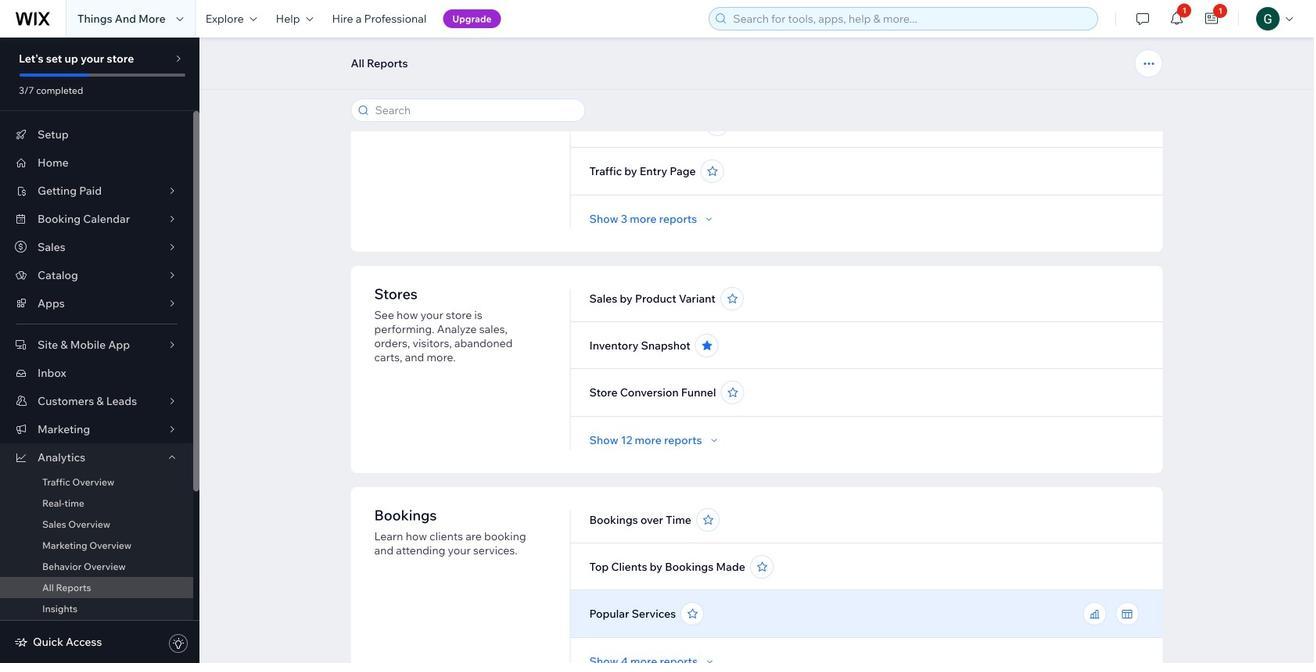 Task type: locate. For each thing, give the bounding box(es) containing it.
Search field
[[371, 99, 580, 121]]

sidebar element
[[0, 38, 200, 664]]

Search for tools, apps, help & more... field
[[729, 8, 1094, 30]]



Task type: vqa. For each thing, say whether or not it's contained in the screenshot.
Enter Item Here field associated with first Enter A Description field
no



